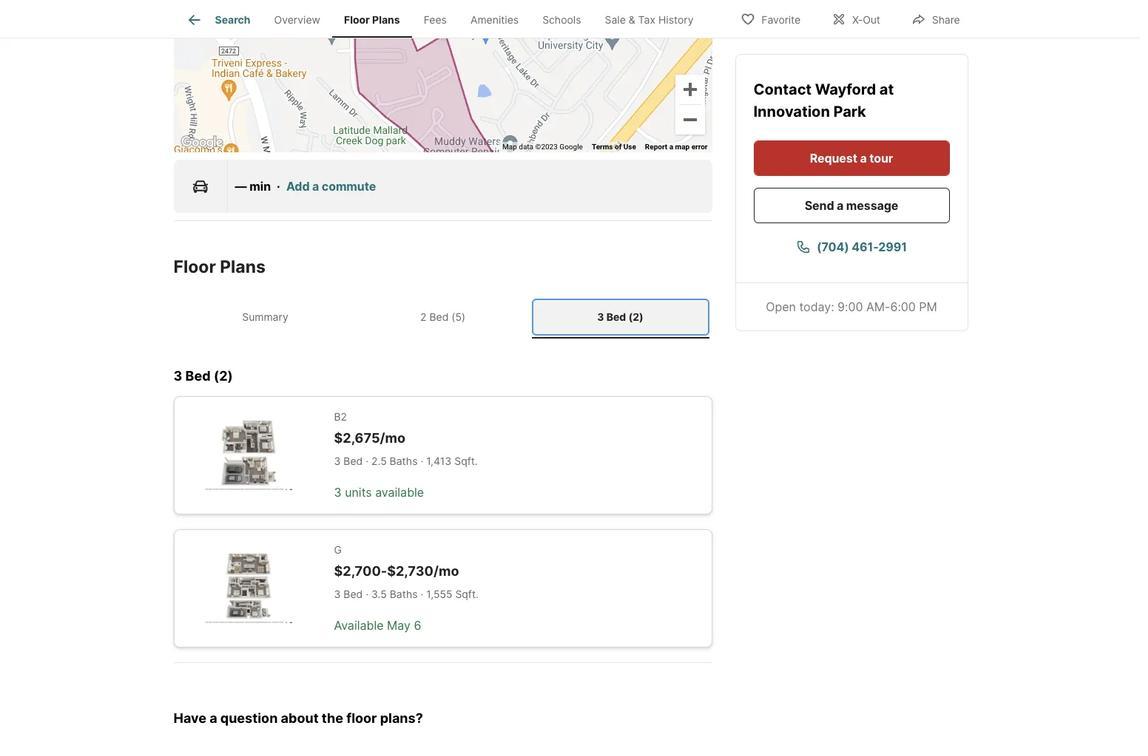Task type: vqa. For each thing, say whether or not it's contained in the screenshot.
homes in the 4,356 homes •
no



Task type: locate. For each thing, give the bounding box(es) containing it.
0 vertical spatial floor plans
[[344, 14, 400, 26]]

floor plans left fees
[[344, 14, 400, 26]]

1 vertical spatial (2)
[[214, 368, 233, 384]]

sqft. right 1,413
[[454, 455, 478, 467]]

fees tab
[[412, 2, 459, 38]]

0 vertical spatial plans
[[372, 14, 400, 26]]

of
[[615, 143, 622, 151]]

plans up summary
[[220, 257, 266, 278]]

(2) inside tab
[[629, 311, 644, 323]]

0 horizontal spatial plans
[[220, 257, 266, 278]]

at
[[880, 80, 894, 98]]

3 inside tab
[[597, 311, 604, 323]]

g $2,700-$2,730/mo
[[334, 544, 459, 579]]

1 horizontal spatial plans
[[372, 14, 400, 26]]

a for have a question about the floor plans?
[[210, 711, 217, 727]]

3 bed (2) inside tab
[[597, 311, 644, 323]]

a right have
[[210, 711, 217, 727]]

0 vertical spatial floor
[[344, 14, 370, 26]]

overview tab
[[262, 2, 332, 38]]

schools
[[542, 14, 581, 26]]

bed
[[429, 311, 449, 323], [606, 311, 626, 323], [185, 368, 211, 384], [344, 455, 363, 467], [344, 588, 363, 600]]

history
[[658, 14, 694, 26]]

a for report a map error
[[669, 143, 673, 151]]

a left "tour"
[[860, 150, 867, 165]]

1 vertical spatial baths
[[390, 588, 418, 600]]

1 horizontal spatial 3 bed (2)
[[597, 311, 644, 323]]

add a commute button
[[286, 178, 376, 196]]

bed for $2,675/mo
[[344, 455, 363, 467]]

sale & tax history tab
[[593, 2, 706, 38]]

open today: 9:00 am-6:00 pm
[[766, 299, 937, 314]]

sqft.
[[454, 455, 478, 467], [455, 588, 479, 600]]

— min · add a commute
[[235, 179, 376, 194]]

about
[[281, 711, 319, 727]]

plans?
[[380, 711, 423, 727]]

plans
[[372, 14, 400, 26], [220, 257, 266, 278]]

&
[[629, 14, 635, 26]]

· for 2.5
[[366, 455, 369, 467]]

1 vertical spatial tab list
[[174, 296, 712, 338]]

map data ©2023 google
[[502, 143, 583, 151]]

3 bed (2)
[[597, 311, 644, 323], [174, 368, 233, 384]]

floor plans up summary
[[174, 257, 266, 278]]

a left map
[[669, 143, 673, 151]]

a right send
[[837, 198, 844, 212]]

b2
[[334, 411, 347, 423]]

send
[[805, 198, 834, 212]]

$2,700-
[[334, 564, 387, 579]]

3
[[597, 311, 604, 323], [174, 368, 182, 384], [334, 455, 341, 467], [334, 485, 342, 500], [334, 588, 341, 600]]

a
[[669, 143, 673, 151], [860, 150, 867, 165], [312, 179, 319, 194], [837, 198, 844, 212], [210, 711, 217, 727]]

3 for $2,700-$2,730/mo
[[334, 588, 341, 600]]

available may 6
[[334, 618, 421, 633]]

bed for $2,700-$2,730/mo
[[344, 588, 363, 600]]

9:00
[[838, 299, 863, 314]]

sqft. right 1,555
[[455, 588, 479, 600]]

send a message
[[805, 198, 898, 212]]

use
[[623, 143, 636, 151]]

x-out
[[852, 13, 880, 26]]

(704)
[[817, 239, 849, 254]]

1 horizontal spatial floor plans
[[344, 14, 400, 26]]

· for add
[[277, 179, 280, 194]]

· left 1,555
[[421, 588, 423, 600]]

0 horizontal spatial floor
[[174, 257, 216, 278]]

0 horizontal spatial (2)
[[214, 368, 233, 384]]

sqft. for $2,700-$2,730/mo
[[455, 588, 479, 600]]

1 horizontal spatial (2)
[[629, 311, 644, 323]]

(2)
[[629, 311, 644, 323], [214, 368, 233, 384]]

terms of use
[[592, 143, 636, 151]]

baths right 2.5
[[390, 455, 418, 467]]

g image
[[198, 554, 299, 624]]

data
[[519, 143, 533, 151]]

$2,730/mo
[[387, 564, 459, 579]]

· left 2.5
[[366, 455, 369, 467]]

baths for $2,675/mo
[[390, 455, 418, 467]]

amenities tab
[[459, 2, 531, 38]]

1 vertical spatial floor
[[174, 257, 216, 278]]

overview
[[274, 14, 320, 26]]

baths
[[390, 455, 418, 467], [390, 588, 418, 600]]

0 vertical spatial tab list
[[174, 0, 717, 38]]

park
[[833, 102, 866, 120]]

plans left fees
[[372, 14, 400, 26]]

· for 3.5
[[366, 588, 369, 600]]

461-
[[852, 239, 878, 254]]

2991
[[878, 239, 907, 254]]

2 baths from the top
[[390, 588, 418, 600]]

schools tab
[[531, 2, 593, 38]]

may
[[387, 618, 411, 633]]

request a tour
[[810, 150, 893, 165]]

b2 image
[[198, 421, 299, 491]]

1 vertical spatial plans
[[220, 257, 266, 278]]

floor
[[346, 711, 377, 727]]

tab list
[[174, 0, 717, 38], [174, 296, 712, 338]]

2 tab list from the top
[[174, 296, 712, 338]]

have
[[174, 711, 206, 727]]

floor plans inside "floor plans" tab
[[344, 14, 400, 26]]

(704) 461-2991 button
[[754, 229, 950, 264]]

open
[[766, 299, 796, 314]]

0 vertical spatial sqft.
[[454, 455, 478, 467]]

baths right 3.5
[[390, 588, 418, 600]]

am-
[[866, 299, 890, 314]]

1 tab list from the top
[[174, 0, 717, 38]]

g
[[334, 544, 342, 556]]

1 vertical spatial 3 bed (2)
[[174, 368, 233, 384]]

· right min
[[277, 179, 280, 194]]

share button
[[899, 3, 973, 34]]

question
[[220, 711, 278, 727]]

0 horizontal spatial floor plans
[[174, 257, 266, 278]]

·
[[277, 179, 280, 194], [366, 455, 369, 467], [421, 455, 423, 467], [366, 588, 369, 600], [421, 588, 423, 600]]

(5)
[[452, 311, 465, 323]]

bed inside 2 bed (5) tab
[[429, 311, 449, 323]]

error
[[692, 143, 708, 151]]

1 vertical spatial sqft.
[[455, 588, 479, 600]]

1,413
[[426, 455, 452, 467]]

x-out button
[[819, 3, 893, 34]]

google
[[560, 143, 583, 151]]

today:
[[799, 299, 834, 314]]

1 baths from the top
[[390, 455, 418, 467]]

floor
[[344, 14, 370, 26], [174, 257, 216, 278]]

floor inside tab
[[344, 14, 370, 26]]

· left 3.5
[[366, 588, 369, 600]]

0 vertical spatial (2)
[[629, 311, 644, 323]]

bed for 2 bed (5)
[[606, 311, 626, 323]]

3 units available
[[334, 485, 424, 500]]

0 vertical spatial baths
[[390, 455, 418, 467]]

floor plans
[[344, 14, 400, 26], [174, 257, 266, 278]]

0 vertical spatial 3 bed (2)
[[597, 311, 644, 323]]

1 vertical spatial floor plans
[[174, 257, 266, 278]]

a right add
[[312, 179, 319, 194]]

bed inside "3 bed (2)" tab
[[606, 311, 626, 323]]

request a tour button
[[754, 140, 950, 175]]

1 horizontal spatial floor
[[344, 14, 370, 26]]

floor plans tab
[[332, 2, 412, 38]]



Task type: describe. For each thing, give the bounding box(es) containing it.
available
[[375, 485, 424, 500]]

2 bed (5)
[[420, 311, 465, 323]]

3 bed · 3.5 baths · 1,555 sqft.
[[334, 588, 479, 600]]

have a question about the floor plans?
[[174, 711, 423, 727]]

tour
[[870, 150, 893, 165]]

3 for 2 bed (5)
[[597, 311, 604, 323]]

add
[[286, 179, 310, 194]]

(704) 461-2991
[[817, 239, 907, 254]]

2
[[420, 311, 427, 323]]

pm
[[919, 299, 937, 314]]

plans inside tab
[[372, 14, 400, 26]]

tab list containing summary
[[174, 296, 712, 338]]

sale
[[605, 14, 626, 26]]

tab list containing search
[[174, 0, 717, 38]]

available
[[334, 618, 384, 633]]

wayford at innovation park
[[754, 80, 894, 120]]

2 bed (5) tab
[[354, 299, 532, 336]]

a for send a message
[[837, 198, 844, 212]]

wayford
[[815, 80, 876, 98]]

share
[[932, 13, 960, 26]]

$2,675/mo
[[334, 431, 405, 446]]

out
[[863, 13, 880, 26]]

map region
[[46, 0, 803, 200]]

a for request a tour
[[860, 150, 867, 165]]

commute
[[322, 179, 376, 194]]

3.5
[[371, 588, 387, 600]]

b2 $2,675/mo
[[334, 411, 405, 446]]

6:00
[[890, 299, 916, 314]]

1,555
[[426, 588, 452, 600]]

favorite button
[[728, 3, 813, 34]]

(704) 461-2991 link
[[754, 229, 950, 264]]

google image
[[177, 133, 226, 153]]

sqft. for $2,675/mo
[[454, 455, 478, 467]]

6
[[414, 618, 421, 633]]

map
[[502, 143, 517, 151]]

units
[[345, 485, 372, 500]]

innovation
[[754, 102, 830, 120]]

tax
[[638, 14, 656, 26]]

summary
[[242, 311, 288, 323]]

· left 1,413
[[421, 455, 423, 467]]

3 bed (2) tab
[[532, 299, 709, 336]]

baths for $2,700-
[[390, 588, 418, 600]]

favorite
[[762, 13, 801, 26]]

3 for $2,675/mo
[[334, 455, 341, 467]]

request
[[810, 150, 857, 165]]

3 bed · 2.5 baths · 1,413 sqft.
[[334, 455, 478, 467]]

©2023
[[535, 143, 558, 151]]

message
[[846, 198, 898, 212]]

search link
[[185, 11, 250, 29]]

min
[[249, 179, 271, 194]]

sale & tax history
[[605, 14, 694, 26]]

report a map error link
[[645, 143, 708, 151]]

report a map error
[[645, 143, 708, 151]]

send a message button
[[754, 187, 950, 223]]

terms of use link
[[592, 143, 636, 151]]

report
[[645, 143, 668, 151]]

amenities
[[471, 14, 519, 26]]

fees
[[424, 14, 447, 26]]

search
[[215, 14, 250, 26]]

—
[[235, 179, 247, 194]]

x-
[[852, 13, 863, 26]]

map
[[675, 143, 690, 151]]

summary tab
[[176, 299, 354, 336]]

contact
[[754, 80, 815, 98]]

terms
[[592, 143, 613, 151]]

the
[[322, 711, 343, 727]]

0 horizontal spatial 3 bed (2)
[[174, 368, 233, 384]]

2.5
[[371, 455, 387, 467]]



